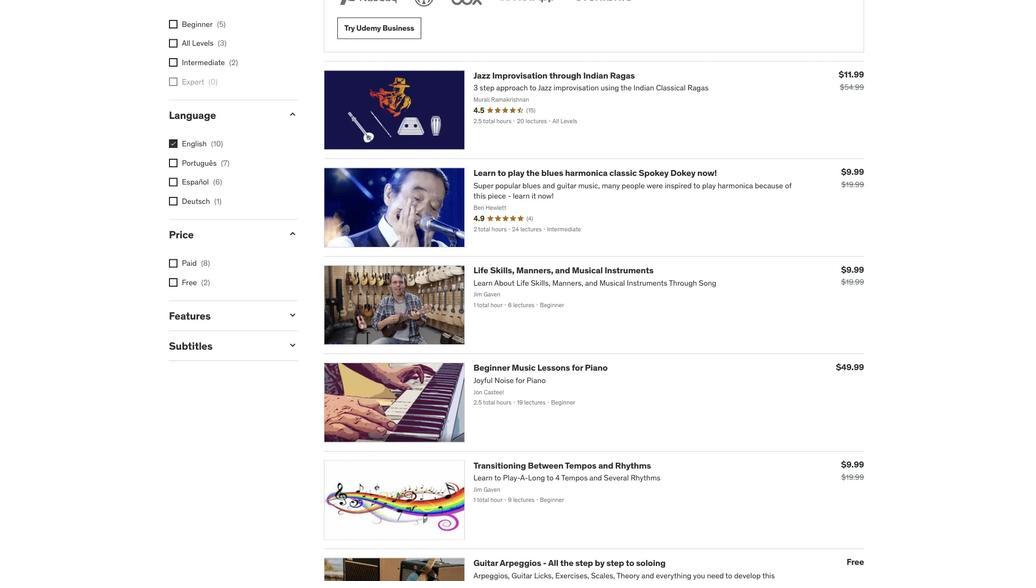 Task type: locate. For each thing, give the bounding box(es) containing it.
music
[[512, 363, 536, 374]]

1 vertical spatial $9.99 $19.99
[[842, 264, 865, 287]]

xsmall image left the 'intermediate'
[[169, 58, 178, 67]]

1 horizontal spatial free
[[847, 557, 865, 568]]

6 xsmall image from the top
[[169, 197, 178, 206]]

0 vertical spatial small image
[[288, 109, 298, 120]]

and
[[556, 265, 571, 276], [599, 460, 614, 471]]

and right "tempos"
[[599, 460, 614, 471]]

2 xsmall image from the top
[[169, 140, 178, 148]]

0 horizontal spatial all
[[182, 38, 190, 48]]

1 vertical spatial small image
[[288, 229, 298, 239]]

1 vertical spatial free
[[847, 557, 865, 568]]

0 vertical spatial and
[[556, 265, 571, 276]]

$9.99 $19.99 for life skills, manners, and musical instruments
[[842, 264, 865, 287]]

0 vertical spatial free
[[182, 278, 197, 287]]

0 horizontal spatial the
[[527, 167, 540, 178]]

try udemy business
[[345, 23, 415, 33]]

through
[[550, 70, 582, 81]]

beginner for beginner music lessons for piano
[[474, 363, 510, 374]]

$9.99 for transitioning between tempos and rhythms
[[842, 459, 865, 470]]

xsmall image left expert on the top left
[[169, 77, 178, 86]]

and for manners,
[[556, 265, 571, 276]]

xsmall image left free (2)
[[169, 278, 178, 287]]

0 vertical spatial $9.99
[[842, 167, 865, 178]]

try
[[345, 23, 355, 33]]

xsmall image left the "paid"
[[169, 259, 178, 268]]

$49.99
[[837, 362, 865, 373]]

the
[[527, 167, 540, 178], [561, 558, 574, 569]]

free (2)
[[182, 278, 210, 287]]

0 vertical spatial $19.99
[[842, 180, 865, 189]]

step left by
[[576, 558, 594, 569]]

1 vertical spatial (2)
[[201, 278, 210, 287]]

2 vertical spatial $9.99
[[842, 459, 865, 470]]

0 vertical spatial (2)
[[229, 57, 238, 67]]

nasdaq image
[[338, 0, 400, 9]]

(10)
[[211, 139, 223, 148]]

subtitles
[[169, 339, 213, 352]]

xsmall image for deutsch
[[169, 197, 178, 206]]

xsmall image for free
[[169, 278, 178, 287]]

0 vertical spatial xsmall image
[[169, 58, 178, 67]]

$19.99
[[842, 180, 865, 189], [842, 277, 865, 287], [842, 473, 865, 482]]

português
[[182, 158, 217, 168]]

xsmall image for español
[[169, 178, 178, 187]]

1 small image from the top
[[288, 109, 298, 120]]

improvisation
[[493, 70, 548, 81]]

2 $19.99 from the top
[[842, 277, 865, 287]]

by
[[595, 558, 605, 569]]

0 vertical spatial to
[[498, 167, 506, 178]]

free
[[182, 278, 197, 287], [847, 557, 865, 568]]

1 $9.99 from the top
[[842, 167, 865, 178]]

to left 'soloing' on the bottom right
[[626, 558, 635, 569]]

xsmall image left english
[[169, 140, 178, 148]]

0 horizontal spatial (2)
[[201, 278, 210, 287]]

xsmall image left 'español'
[[169, 178, 178, 187]]

xsmall image
[[169, 58, 178, 67], [169, 140, 178, 148], [169, 278, 178, 287]]

step right by
[[607, 558, 625, 569]]

1 horizontal spatial and
[[599, 460, 614, 471]]

xsmall image left beginner (5)
[[169, 20, 178, 29]]

spokey
[[639, 167, 669, 178]]

$19.99 for transitioning between tempos and rhythms
[[842, 473, 865, 482]]

ragas
[[611, 70, 635, 81]]

the right -
[[561, 558, 574, 569]]

instruments
[[605, 265, 654, 276]]

3 $9.99 from the top
[[842, 459, 865, 470]]

1 $9.99 $19.99 from the top
[[842, 167, 865, 189]]

xsmall image
[[169, 20, 178, 29], [169, 39, 178, 48], [169, 77, 178, 86], [169, 159, 178, 167], [169, 178, 178, 187], [169, 197, 178, 206], [169, 259, 178, 268]]

english
[[182, 139, 207, 148]]

$19.99 for life skills, manners, and musical instruments
[[842, 277, 865, 287]]

1 horizontal spatial beginner
[[474, 363, 510, 374]]

1 xsmall image from the top
[[169, 20, 178, 29]]

2 $9.99 $19.99 from the top
[[842, 264, 865, 287]]

0 horizontal spatial beginner
[[182, 19, 213, 29]]

all left levels
[[182, 38, 190, 48]]

(2) right the 'intermediate'
[[229, 57, 238, 67]]

life skills, manners, and musical instruments
[[474, 265, 654, 276]]

beginner left 'music'
[[474, 363, 510, 374]]

1 horizontal spatial (2)
[[229, 57, 238, 67]]

0 vertical spatial beginner
[[182, 19, 213, 29]]

rhythms
[[616, 460, 652, 471]]

3 xsmall image from the top
[[169, 77, 178, 86]]

learn to play the blues harmonica classic spokey dokey now! link
[[474, 167, 717, 178]]

3 $9.99 $19.99 from the top
[[842, 459, 865, 482]]

features
[[169, 309, 211, 322]]

2 vertical spatial $19.99
[[842, 473, 865, 482]]

5 xsmall image from the top
[[169, 178, 178, 187]]

1 vertical spatial all
[[549, 558, 559, 569]]

1 step from the left
[[576, 558, 594, 569]]

box image
[[449, 0, 485, 9]]

1 vertical spatial $19.99
[[842, 277, 865, 287]]

7 xsmall image from the top
[[169, 259, 178, 268]]

xsmall image for all
[[169, 39, 178, 48]]

small image
[[288, 340, 298, 351]]

2 $9.99 from the top
[[842, 264, 865, 275]]

1 vertical spatial and
[[599, 460, 614, 471]]

for
[[572, 363, 584, 374]]

deutsch
[[182, 196, 210, 206]]

1 vertical spatial beginner
[[474, 363, 510, 374]]

1 vertical spatial to
[[626, 558, 635, 569]]

beginner (5)
[[182, 19, 226, 29]]

(2) for intermediate (2)
[[229, 57, 238, 67]]

transitioning between tempos and rhythms
[[474, 460, 652, 471]]

to
[[498, 167, 506, 178], [626, 558, 635, 569]]

2 vertical spatial small image
[[288, 310, 298, 321]]

(2)
[[229, 57, 238, 67], [201, 278, 210, 287]]

all right -
[[549, 558, 559, 569]]

(2) for free (2)
[[201, 278, 210, 287]]

0 vertical spatial $9.99 $19.99
[[842, 167, 865, 189]]

all
[[182, 38, 190, 48], [549, 558, 559, 569]]

0 horizontal spatial step
[[576, 558, 594, 569]]

paid (8)
[[182, 258, 210, 268]]

0 vertical spatial the
[[527, 167, 540, 178]]

xsmall image for expert
[[169, 77, 178, 86]]

2 vertical spatial $9.99 $19.99
[[842, 459, 865, 482]]

xsmall image for intermediate
[[169, 58, 178, 67]]

0 vertical spatial all
[[182, 38, 190, 48]]

3 xsmall image from the top
[[169, 278, 178, 287]]

1 xsmall image from the top
[[169, 58, 178, 67]]

and left the musical
[[556, 265, 571, 276]]

levels
[[192, 38, 214, 48]]

2 small image from the top
[[288, 229, 298, 239]]

4 xsmall image from the top
[[169, 159, 178, 167]]

$9.99 for life skills, manners, and musical instruments
[[842, 264, 865, 275]]

0 horizontal spatial free
[[182, 278, 197, 287]]

2 vertical spatial xsmall image
[[169, 278, 178, 287]]

small image for language
[[288, 109, 298, 120]]

$9.99 $19.99
[[842, 167, 865, 189], [842, 264, 865, 287], [842, 459, 865, 482]]

xsmall image for beginner
[[169, 20, 178, 29]]

the right play
[[527, 167, 540, 178]]

small image for features
[[288, 310, 298, 321]]

manners,
[[517, 265, 554, 276]]

0 horizontal spatial and
[[556, 265, 571, 276]]

features button
[[169, 309, 279, 322]]

1 vertical spatial $9.99
[[842, 264, 865, 275]]

harmonica
[[566, 167, 608, 178]]

$19.99 for learn to play the blues harmonica classic spokey dokey now!
[[842, 180, 865, 189]]

2 xsmall image from the top
[[169, 39, 178, 48]]

jazz improvisation through indian ragas
[[474, 70, 635, 81]]

1 $19.99 from the top
[[842, 180, 865, 189]]

to left play
[[498, 167, 506, 178]]

small image
[[288, 109, 298, 120], [288, 229, 298, 239], [288, 310, 298, 321]]

$9.99
[[842, 167, 865, 178], [842, 264, 865, 275], [842, 459, 865, 470]]

jazz improvisation through indian ragas link
[[474, 70, 635, 81]]

learn to play the blues harmonica classic spokey dokey now!
[[474, 167, 717, 178]]

português (7)
[[182, 158, 230, 168]]

step
[[576, 558, 594, 569], [607, 558, 625, 569]]

xsmall image left português
[[169, 159, 178, 167]]

soloing
[[637, 558, 666, 569]]

(2) down (8)
[[201, 278, 210, 287]]

xsmall image left deutsch in the left top of the page
[[169, 197, 178, 206]]

price
[[169, 228, 194, 241]]

beginner
[[182, 19, 213, 29], [474, 363, 510, 374]]

learn
[[474, 167, 496, 178]]

$54.99
[[841, 82, 865, 92]]

(3)
[[218, 38, 227, 48]]

1 vertical spatial xsmall image
[[169, 140, 178, 148]]

1 vertical spatial the
[[561, 558, 574, 569]]

3 small image from the top
[[288, 310, 298, 321]]

xsmall image left levels
[[169, 39, 178, 48]]

1 horizontal spatial step
[[607, 558, 625, 569]]

beginner up levels
[[182, 19, 213, 29]]

price button
[[169, 228, 279, 241]]

3 $19.99 from the top
[[842, 473, 865, 482]]

life skills, manners, and musical instruments link
[[474, 265, 654, 276]]



Task type: describe. For each thing, give the bounding box(es) containing it.
tempos
[[565, 460, 597, 471]]

classic
[[610, 167, 637, 178]]

dokey
[[671, 167, 696, 178]]

play
[[508, 167, 525, 178]]

lessons
[[538, 363, 570, 374]]

piano
[[585, 363, 608, 374]]

2 step from the left
[[607, 558, 625, 569]]

skills,
[[491, 265, 515, 276]]

transitioning between tempos and rhythms link
[[474, 460, 652, 471]]

beginner for beginner (5)
[[182, 19, 213, 29]]

beginner music lessons for piano link
[[474, 363, 608, 374]]

expert
[[182, 77, 204, 86]]

(6)
[[213, 177, 222, 187]]

1 horizontal spatial to
[[626, 558, 635, 569]]

$9.99 $19.99 for learn to play the blues harmonica classic spokey dokey now!
[[842, 167, 865, 189]]

1 horizontal spatial the
[[561, 558, 574, 569]]

volkswagen image
[[413, 0, 436, 9]]

guitar arpeggios - all the step by step to soloing link
[[474, 558, 666, 569]]

0 horizontal spatial to
[[498, 167, 506, 178]]

(5)
[[217, 19, 226, 29]]

intermediate (2)
[[182, 57, 238, 67]]

all levels (3)
[[182, 38, 227, 48]]

$11.99 $54.99
[[839, 69, 865, 92]]

try udemy business link
[[338, 17, 422, 39]]

language
[[169, 108, 216, 121]]

beginner music lessons for piano
[[474, 363, 608, 374]]

business
[[383, 23, 415, 33]]

udemy
[[357, 23, 381, 33]]

small image for price
[[288, 229, 298, 239]]

xsmall image for português
[[169, 159, 178, 167]]

guitar arpeggios - all the step by step to soloing
[[474, 558, 666, 569]]

(0)
[[209, 77, 218, 86]]

deutsch (1)
[[182, 196, 222, 206]]

indian
[[584, 70, 609, 81]]

paid
[[182, 258, 197, 268]]

guitar
[[474, 558, 499, 569]]

life
[[474, 265, 489, 276]]

xsmall image for paid
[[169, 259, 178, 268]]

jazz
[[474, 70, 491, 81]]

1 horizontal spatial all
[[549, 558, 559, 569]]

free for free
[[847, 557, 865, 568]]

musical
[[572, 265, 603, 276]]

(1)
[[214, 196, 222, 206]]

between
[[528, 460, 564, 471]]

$9.99 for learn to play the blues harmonica classic spokey dokey now!
[[842, 167, 865, 178]]

subtitles button
[[169, 339, 279, 352]]

eventbrite image
[[573, 0, 635, 9]]

intermediate
[[182, 57, 225, 67]]

language button
[[169, 108, 279, 121]]

-
[[544, 558, 547, 569]]

xsmall image for english
[[169, 140, 178, 148]]

netapp image
[[498, 0, 560, 9]]

blues
[[542, 167, 564, 178]]

español (6)
[[182, 177, 222, 187]]

(7)
[[221, 158, 230, 168]]

$11.99
[[839, 69, 865, 80]]

now!
[[698, 167, 717, 178]]

transitioning
[[474, 460, 526, 471]]

expert (0)
[[182, 77, 218, 86]]

(8)
[[201, 258, 210, 268]]

english (10)
[[182, 139, 223, 148]]

and for tempos
[[599, 460, 614, 471]]

arpeggios
[[500, 558, 542, 569]]

free for free (2)
[[182, 278, 197, 287]]

$9.99 $19.99 for transitioning between tempos and rhythms
[[842, 459, 865, 482]]

español
[[182, 177, 209, 187]]



Task type: vqa. For each thing, say whether or not it's contained in the screenshot.


